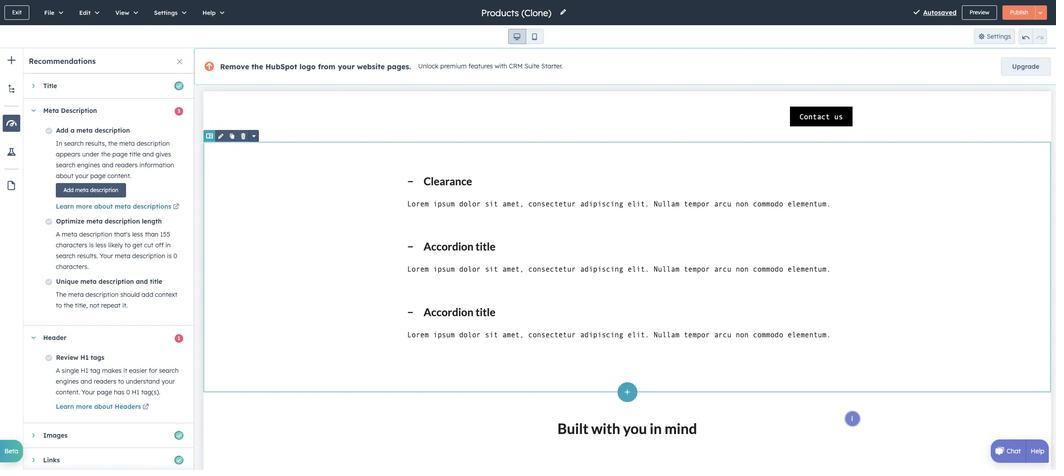 Task type: locate. For each thing, give the bounding box(es) containing it.
website
[[357, 62, 385, 71]]

repeat
[[101, 302, 121, 310]]

2 vertical spatial h1
[[132, 389, 139, 397]]

1 horizontal spatial group
[[1019, 29, 1047, 44]]

0 vertical spatial readers
[[115, 161, 138, 169]]

description inside the meta description should add context to the title, not repeat it.
[[85, 291, 119, 299]]

search
[[64, 140, 84, 148], [56, 161, 75, 169], [56, 252, 75, 260], [159, 367, 179, 375]]

description down optimize meta description length
[[79, 231, 112, 239]]

logo
[[300, 62, 316, 71]]

learn more about headers link
[[56, 403, 151, 411]]

to left the get in the bottom left of the page
[[125, 241, 131, 249]]

to down the
[[56, 302, 62, 310]]

a left single
[[56, 367, 60, 375]]

0 vertical spatial help
[[202, 9, 216, 16]]

caret image
[[31, 110, 36, 112], [31, 337, 36, 339], [32, 458, 34, 463]]

a for a single h1 tag makes it easier for search engines and readers to understand your content. your page has 0 h1 tag(s).
[[56, 367, 60, 375]]

description up gives at the top
[[137, 140, 170, 148]]

2 learn from the top
[[56, 403, 74, 411]]

caret image left header in the left bottom of the page
[[31, 337, 36, 339]]

off
[[155, 241, 164, 249]]

add
[[56, 127, 68, 135], [63, 187, 74, 194]]

content. inside a single h1 tag makes it easier for search engines and readers to understand your content. your page has 0 h1 tag(s).
[[56, 389, 80, 397]]

1 horizontal spatial your
[[100, 252, 113, 260]]

1 vertical spatial 0
[[126, 389, 130, 397]]

1 horizontal spatial to
[[118, 378, 124, 386]]

learn for learn more about headers
[[56, 403, 74, 411]]

0 vertical spatial more
[[76, 203, 92, 211]]

easier
[[129, 367, 147, 375]]

settings button
[[145, 0, 193, 25], [974, 29, 1015, 44]]

0 horizontal spatial settings
[[154, 9, 178, 16]]

0 inside a meta description that's less than 155 characters is less likely to get cut off in search results. your meta description is 0 characters.
[[174, 252, 177, 260]]

caret image left 'title'
[[32, 83, 34, 89]]

caret image left images
[[32, 433, 34, 439]]

1 vertical spatial readers
[[94, 378, 116, 386]]

engines inside a single h1 tag makes it easier for search engines and readers to understand your content. your page has 0 h1 tag(s).
[[56, 378, 79, 386]]

1 vertical spatial caret image
[[31, 337, 36, 339]]

2 a from the top
[[56, 367, 60, 375]]

cut
[[144, 241, 153, 249]]

1 vertical spatial less
[[96, 241, 106, 249]]

1 vertical spatial your
[[82, 389, 95, 397]]

get
[[133, 241, 142, 249]]

from
[[318, 62, 336, 71]]

publish
[[1010, 9, 1029, 16]]

0 vertical spatial learn
[[56, 203, 74, 211]]

1 vertical spatial learn
[[56, 403, 74, 411]]

unique
[[56, 278, 78, 286]]

1 horizontal spatial settings button
[[974, 29, 1015, 44]]

has
[[114, 389, 124, 397]]

h1
[[80, 354, 89, 362], [81, 367, 88, 375], [132, 389, 139, 397]]

that's
[[114, 231, 131, 239]]

meta inside button
[[75, 187, 89, 194]]

meta
[[76, 127, 93, 135], [119, 140, 135, 148], [75, 187, 89, 194], [115, 203, 131, 211], [86, 218, 103, 226], [62, 231, 77, 239], [115, 252, 130, 260], [80, 278, 97, 286], [68, 291, 84, 299]]

caret image inside links dropdown button
[[32, 458, 34, 463]]

caret image inside header dropdown button
[[31, 337, 36, 339]]

and inside a single h1 tag makes it easier for search engines and readers to understand your content. your page has 0 h1 tag(s).
[[81, 378, 92, 386]]

engines down 'under' at the left of page
[[77, 161, 100, 169]]

and up information
[[142, 150, 154, 159]]

learn up the optimize
[[56, 203, 74, 211]]

1 horizontal spatial settings
[[987, 32, 1011, 41]]

description up the meta description should add context to the title, not repeat it.
[[99, 278, 134, 286]]

your up learn more about headers at the bottom left
[[82, 389, 95, 397]]

tag(s).
[[141, 389, 160, 397]]

1 vertical spatial title
[[150, 278, 162, 286]]

1 vertical spatial more
[[76, 403, 92, 411]]

content. up "learn more about meta descriptions" link
[[107, 172, 131, 180]]

in
[[56, 140, 62, 148]]

0 horizontal spatial group
[[508, 29, 544, 44]]

premium
[[440, 62, 467, 70]]

meta inside the meta description should add context to the title, not repeat it.
[[68, 291, 84, 299]]

group up suite
[[508, 29, 544, 44]]

1 horizontal spatial your
[[162, 378, 175, 386]]

0 vertical spatial settings button
[[145, 0, 193, 25]]

0 horizontal spatial title
[[129, 150, 141, 159]]

the
[[252, 62, 263, 71], [108, 140, 118, 148], [101, 150, 111, 159], [64, 302, 73, 310]]

is up results.
[[89, 241, 94, 249]]

caret image inside title dropdown button
[[32, 83, 34, 89]]

1 vertical spatial your
[[75, 172, 89, 180]]

0 horizontal spatial your
[[82, 389, 95, 397]]

2 vertical spatial page
[[97, 389, 112, 397]]

a
[[70, 127, 75, 135]]

1 vertical spatial engines
[[56, 378, 79, 386]]

readers inside a single h1 tag makes it easier for search engines and readers to understand your content. your page has 0 h1 tag(s).
[[94, 378, 116, 386]]

0 vertical spatial h1
[[80, 354, 89, 362]]

in search results, the meta description appears under the page title and gives search engines and readers information about your page content.
[[56, 140, 174, 180]]

view button
[[106, 0, 145, 25]]

content.
[[107, 172, 131, 180], [56, 389, 80, 397]]

0 vertical spatial caret image
[[32, 83, 34, 89]]

about down appears in the left top of the page
[[56, 172, 73, 180]]

readers
[[115, 161, 138, 169], [94, 378, 116, 386]]

meta up the optimize
[[75, 187, 89, 194]]

2 more from the top
[[76, 403, 92, 411]]

link opens in a new window image
[[173, 204, 179, 211], [173, 204, 179, 211], [143, 404, 149, 411]]

your inside a single h1 tag makes it easier for search engines and readers to understand your content. your page has 0 h1 tag(s).
[[162, 378, 175, 386]]

in
[[165, 241, 171, 249]]

h1 left tags
[[80, 354, 89, 362]]

the left title,
[[64, 302, 73, 310]]

the
[[56, 291, 66, 299]]

page right 'under' at the left of page
[[112, 150, 128, 159]]

title up add
[[150, 278, 162, 286]]

None field
[[480, 7, 554, 19]]

edit
[[79, 9, 91, 16]]

0 vertical spatial title
[[129, 150, 141, 159]]

understand
[[126, 378, 160, 386]]

add left a
[[56, 127, 68, 135]]

your right from
[[338, 62, 355, 71]]

caret image left meta
[[31, 110, 36, 112]]

caret image for images
[[32, 433, 34, 439]]

description up results, at the left
[[95, 127, 130, 135]]

is
[[89, 241, 94, 249], [167, 252, 172, 260]]

the down results, at the left
[[101, 150, 111, 159]]

search down 'characters'
[[56, 252, 75, 260]]

appears
[[56, 150, 80, 159]]

images
[[43, 432, 68, 440]]

1 vertical spatial add
[[63, 187, 74, 194]]

more up "images" dropdown button
[[76, 403, 92, 411]]

1 vertical spatial content.
[[56, 389, 80, 397]]

learn up images
[[56, 403, 74, 411]]

caret image left links
[[32, 458, 34, 463]]

1 horizontal spatial content.
[[107, 172, 131, 180]]

link opens in a new window image inside learn more about headers link
[[143, 404, 149, 411]]

context
[[155, 291, 177, 299]]

content. down single
[[56, 389, 80, 397]]

0 vertical spatial caret image
[[31, 110, 36, 112]]

meta up optimize meta description length
[[115, 203, 131, 211]]

meta inside in search results, the meta description appears under the page title and gives search engines and readers information about your page content.
[[119, 140, 135, 148]]

the right remove
[[252, 62, 263, 71]]

0 vertical spatial your
[[338, 62, 355, 71]]

readers down makes
[[94, 378, 116, 386]]

about up optimize meta description length
[[94, 203, 113, 211]]

engines
[[77, 161, 100, 169], [56, 378, 79, 386]]

description inside the add meta description button
[[90, 187, 118, 194]]

search up appears in the left top of the page
[[64, 140, 84, 148]]

1 vertical spatial settings
[[987, 32, 1011, 41]]

2 horizontal spatial to
[[125, 241, 131, 249]]

meta up title,
[[68, 291, 84, 299]]

1 horizontal spatial is
[[167, 252, 172, 260]]

a up 'characters'
[[56, 231, 60, 239]]

0 horizontal spatial to
[[56, 302, 62, 310]]

2 vertical spatial caret image
[[32, 458, 34, 463]]

1 caret image from the top
[[32, 83, 34, 89]]

1 vertical spatial h1
[[81, 367, 88, 375]]

1 horizontal spatial help
[[1031, 448, 1045, 456]]

help
[[202, 9, 216, 16], [1031, 448, 1045, 456]]

0 vertical spatial less
[[132, 231, 143, 239]]

your down "likely"
[[100, 252, 113, 260]]

less up the get in the bottom left of the page
[[132, 231, 143, 239]]

page up learn more about headers link
[[97, 389, 112, 397]]

your right understand at the left bottom of page
[[162, 378, 175, 386]]

pages.
[[387, 62, 411, 71]]

to up has
[[118, 378, 124, 386]]

engines down single
[[56, 378, 79, 386]]

results,
[[85, 140, 106, 148]]

caret image
[[32, 83, 34, 89], [32, 433, 34, 439]]

h1 down understand at the left bottom of page
[[132, 389, 139, 397]]

2 vertical spatial your
[[162, 378, 175, 386]]

caret image for meta description
[[31, 110, 36, 112]]

settings down preview button
[[987, 32, 1011, 41]]

the right results, at the left
[[108, 140, 118, 148]]

more down the add meta description button
[[76, 203, 92, 211]]

and down tag
[[81, 378, 92, 386]]

a inside a meta description that's less than 155 characters is less likely to get cut off in search results. your meta description is 0 characters.
[[56, 231, 60, 239]]

link opens in a new window image
[[143, 404, 149, 411]]

h1 left tag
[[81, 367, 88, 375]]

1 vertical spatial caret image
[[32, 433, 34, 439]]

0
[[174, 252, 177, 260], [126, 389, 130, 397]]

readers left information
[[115, 161, 138, 169]]

is down the in
[[167, 252, 172, 260]]

readers inside in search results, the meta description appears under the page title and gives search engines and readers information about your page content.
[[115, 161, 138, 169]]

upgrade link
[[1001, 58, 1051, 76]]

title
[[129, 150, 141, 159], [150, 278, 162, 286]]

0 vertical spatial to
[[125, 241, 131, 249]]

meta right unique at the bottom left
[[80, 278, 97, 286]]

caret image for links
[[32, 458, 34, 463]]

0 horizontal spatial your
[[75, 172, 89, 180]]

likely
[[108, 241, 123, 249]]

2 horizontal spatial your
[[338, 62, 355, 71]]

meta right results, at the left
[[119, 140, 135, 148]]

your
[[338, 62, 355, 71], [75, 172, 89, 180], [162, 378, 175, 386]]

0 horizontal spatial content.
[[56, 389, 80, 397]]

0 horizontal spatial less
[[96, 241, 106, 249]]

1 vertical spatial to
[[56, 302, 62, 310]]

caret image inside "images" dropdown button
[[32, 433, 34, 439]]

add up the optimize
[[63, 187, 74, 194]]

description up learn more about meta descriptions
[[90, 187, 118, 194]]

0 vertical spatial a
[[56, 231, 60, 239]]

description up not
[[85, 291, 119, 299]]

title
[[43, 82, 57, 90]]

2 vertical spatial about
[[94, 403, 113, 411]]

a inside a single h1 tag makes it easier for search engines and readers to understand your content. your page has 0 h1 tag(s).
[[56, 367, 60, 375]]

1 horizontal spatial title
[[150, 278, 162, 286]]

title inside in search results, the meta description appears under the page title and gives search engines and readers information about your page content.
[[129, 150, 141, 159]]

page inside a single h1 tag makes it easier for search engines and readers to understand your content. your page has 0 h1 tag(s).
[[97, 389, 112, 397]]

more for learn more about meta descriptions
[[76, 203, 92, 211]]

search inside a meta description that's less than 155 characters is less likely to get cut off in search results. your meta description is 0 characters.
[[56, 252, 75, 260]]

0 vertical spatial page
[[112, 150, 128, 159]]

search right for
[[159, 367, 179, 375]]

group
[[508, 29, 544, 44], [1019, 29, 1047, 44]]

less left "likely"
[[96, 241, 106, 249]]

title button
[[23, 74, 185, 98]]

1 learn from the top
[[56, 203, 74, 211]]

1 more from the top
[[76, 203, 92, 211]]

headers
[[115, 403, 141, 411]]

add
[[142, 291, 153, 299]]

1 vertical spatial is
[[167, 252, 172, 260]]

with
[[495, 62, 507, 70]]

1 horizontal spatial less
[[132, 231, 143, 239]]

0 vertical spatial add
[[56, 127, 68, 135]]

0 vertical spatial your
[[100, 252, 113, 260]]

link opens in a new window image for add a meta description
[[173, 204, 179, 211]]

settings
[[154, 9, 178, 16], [987, 32, 1011, 41]]

settings right view button
[[154, 9, 178, 16]]

title up information
[[129, 150, 141, 159]]

learn
[[56, 203, 74, 211], [56, 403, 74, 411]]

unlock premium features with crm suite starter.
[[418, 62, 563, 70]]

2 caret image from the top
[[32, 433, 34, 439]]

0 vertical spatial about
[[56, 172, 73, 180]]

about left headers
[[94, 403, 113, 411]]

1 vertical spatial a
[[56, 367, 60, 375]]

0 horizontal spatial 0
[[126, 389, 130, 397]]

1 horizontal spatial 0
[[174, 252, 177, 260]]

link opens in a new window image for review h1 tags
[[143, 404, 149, 411]]

1 vertical spatial about
[[94, 203, 113, 211]]

page up the "add meta description"
[[90, 172, 106, 180]]

0 vertical spatial content.
[[107, 172, 131, 180]]

meta right a
[[76, 127, 93, 135]]

view
[[115, 9, 129, 16]]

group down publish group
[[1019, 29, 1047, 44]]

learn for learn more about meta descriptions
[[56, 203, 74, 211]]

2 vertical spatial to
[[118, 378, 124, 386]]

your up the "add meta description"
[[75, 172, 89, 180]]

add inside button
[[63, 187, 74, 194]]

0 vertical spatial engines
[[77, 161, 100, 169]]

1 a from the top
[[56, 231, 60, 239]]

0 horizontal spatial help
[[202, 9, 216, 16]]

suite
[[525, 62, 540, 70]]

about inside in search results, the meta description appears under the page title and gives search engines and readers information about your page content.
[[56, 172, 73, 180]]

to inside a single h1 tag makes it easier for search engines and readers to understand your content. your page has 0 h1 tag(s).
[[118, 378, 124, 386]]

0 horizontal spatial is
[[89, 241, 94, 249]]

add for add a meta description
[[56, 127, 68, 135]]

links
[[43, 457, 60, 465]]

caret image inside meta description dropdown button
[[31, 110, 36, 112]]

0 vertical spatial 0
[[174, 252, 177, 260]]

header button
[[23, 326, 185, 350]]



Task type: describe. For each thing, give the bounding box(es) containing it.
gives
[[156, 150, 171, 159]]

1 vertical spatial settings button
[[974, 29, 1015, 44]]

1 vertical spatial help
[[1031, 448, 1045, 456]]

close image
[[177, 59, 182, 64]]

file button
[[35, 0, 70, 25]]

0 horizontal spatial settings button
[[145, 0, 193, 25]]

single
[[62, 367, 79, 375]]

learn more about headers
[[56, 403, 141, 411]]

hubspot
[[266, 62, 297, 71]]

learn more about meta descriptions link
[[56, 203, 181, 211]]

0 inside a single h1 tag makes it easier for search engines and readers to understand your content. your page has 0 h1 tag(s).
[[126, 389, 130, 397]]

meta down "likely"
[[115, 252, 130, 260]]

crm
[[509, 62, 523, 70]]

and down results, at the left
[[102, 161, 113, 169]]

caret image for header
[[31, 337, 36, 339]]

about for add a meta description
[[94, 203, 113, 211]]

tags
[[91, 354, 104, 362]]

exit
[[12, 9, 22, 16]]

meta up 'characters'
[[62, 231, 77, 239]]

links button
[[23, 449, 185, 471]]

title,
[[75, 302, 88, 310]]

remove the hubspot logo from your website pages.
[[220, 62, 411, 71]]

header
[[43, 334, 66, 342]]

exit link
[[5, 5, 29, 20]]

length
[[142, 218, 162, 226]]

beta button
[[0, 440, 23, 463]]

0 vertical spatial settings
[[154, 9, 178, 16]]

description down cut
[[132, 252, 165, 260]]

a meta description that's less than 155 characters is less likely to get cut off in search results. your meta description is 0 characters.
[[56, 231, 177, 271]]

starter.
[[541, 62, 563, 70]]

unique meta description and title
[[56, 278, 162, 286]]

add for add meta description
[[63, 187, 74, 194]]

more for learn more about headers
[[76, 403, 92, 411]]

file
[[44, 9, 54, 16]]

search down appears in the left top of the page
[[56, 161, 75, 169]]

characters
[[56, 241, 87, 249]]

and up add
[[136, 278, 148, 286]]

optimize
[[56, 218, 85, 226]]

your inside a meta description that's less than 155 characters is less likely to get cut off in search results. your meta description is 0 characters.
[[100, 252, 113, 260]]

autosaved button
[[924, 7, 957, 18]]

recommendations
[[29, 57, 96, 66]]

it
[[123, 367, 127, 375]]

content. inside in search results, the meta description appears under the page title and gives search engines and readers information about your page content.
[[107, 172, 131, 180]]

add a meta description
[[56, 127, 130, 135]]

beta
[[5, 448, 18, 456]]

caret image for title
[[32, 83, 34, 89]]

chat
[[1007, 448, 1021, 456]]

than
[[145, 231, 158, 239]]

help button
[[193, 0, 231, 25]]

review
[[56, 354, 78, 362]]

results.
[[77, 252, 98, 260]]

upgrade
[[1013, 63, 1040, 71]]

search inside a single h1 tag makes it easier for search engines and readers to understand your content. your page has 0 h1 tag(s).
[[159, 367, 179, 375]]

a single h1 tag makes it easier for search engines and readers to understand your content. your page has 0 h1 tag(s).
[[56, 367, 179, 397]]

help inside button
[[202, 9, 216, 16]]

meta down learn more about meta descriptions
[[86, 218, 103, 226]]

the meta description should add context to the title, not repeat it.
[[56, 291, 177, 310]]

review h1 tags
[[56, 354, 104, 362]]

information
[[139, 161, 174, 169]]

unlock
[[418, 62, 439, 70]]

engines inside in search results, the meta description appears under the page title and gives search engines and readers information about your page content.
[[77, 161, 100, 169]]

your inside in search results, the meta description appears under the page title and gives search engines and readers information about your page content.
[[75, 172, 89, 180]]

tag
[[90, 367, 100, 375]]

description inside in search results, the meta description appears under the page title and gives search engines and readers information about your page content.
[[137, 140, 170, 148]]

it.
[[122, 302, 128, 310]]

for
[[149, 367, 157, 375]]

under
[[82, 150, 99, 159]]

0 vertical spatial is
[[89, 241, 94, 249]]

edit button
[[70, 0, 106, 25]]

to inside a meta description that's less than 155 characters is less likely to get cut off in search results. your meta description is 0 characters.
[[125, 241, 131, 249]]

description
[[61, 107, 97, 115]]

your inside a single h1 tag makes it easier for search engines and readers to understand your content. your page has 0 h1 tag(s).
[[82, 389, 95, 397]]

2 group from the left
[[1019, 29, 1047, 44]]

meta
[[43, 107, 59, 115]]

meta description button
[[23, 99, 185, 123]]

descriptions
[[133, 203, 171, 211]]

not
[[90, 302, 99, 310]]

preview button
[[962, 5, 997, 20]]

makes
[[102, 367, 122, 375]]

about for review h1 tags
[[94, 403, 113, 411]]

the inside the meta description should add context to the title, not repeat it.
[[64, 302, 73, 310]]

should
[[120, 291, 140, 299]]

description up that's on the left of page
[[105, 218, 140, 226]]

publish button
[[1003, 5, 1036, 20]]

1 group from the left
[[508, 29, 544, 44]]

optimize meta description length
[[56, 218, 162, 226]]

1 vertical spatial page
[[90, 172, 106, 180]]

features
[[469, 62, 493, 70]]

preview
[[970, 9, 990, 16]]

add meta description button
[[56, 183, 126, 198]]

learn more about meta descriptions
[[56, 203, 171, 211]]

remove
[[220, 62, 249, 71]]

publish group
[[1003, 5, 1047, 20]]

meta description
[[43, 107, 97, 115]]

155
[[160, 231, 170, 239]]

characters.
[[56, 263, 89, 271]]

a for a meta description that's less than 155 characters is less likely to get cut off in search results. your meta description is 0 characters.
[[56, 231, 60, 239]]

add meta description
[[63, 187, 118, 194]]

images button
[[23, 424, 185, 448]]

to inside the meta description should add context to the title, not repeat it.
[[56, 302, 62, 310]]



Task type: vqa. For each thing, say whether or not it's contained in the screenshot.
Learn more about meta descriptions
yes



